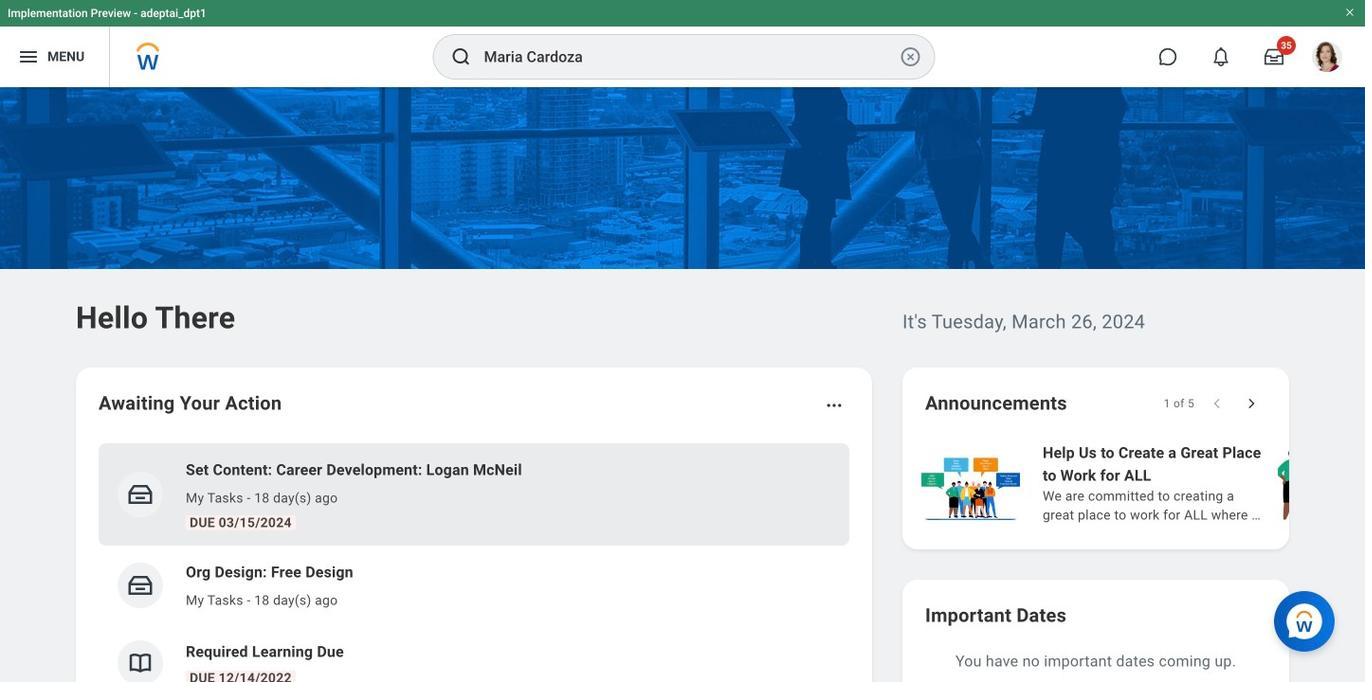 Task type: locate. For each thing, give the bounding box(es) containing it.
chevron left small image
[[1208, 394, 1227, 413]]

related actions image
[[825, 396, 844, 415]]

status
[[1164, 396, 1194, 411]]

1 horizontal spatial list
[[918, 440, 1365, 527]]

inbox image
[[126, 572, 155, 600]]

main content
[[0, 87, 1365, 683]]

list item
[[99, 444, 849, 546]]

list
[[918, 440, 1365, 527], [99, 444, 849, 683]]

justify image
[[17, 46, 40, 68]]

chevron right small image
[[1242, 394, 1261, 413]]

x circle image
[[899, 46, 922, 68]]

banner
[[0, 0, 1365, 87]]



Task type: vqa. For each thing, say whether or not it's contained in the screenshot.
Profile Logan McNeil image
yes



Task type: describe. For each thing, give the bounding box(es) containing it.
inbox image
[[126, 481, 155, 509]]

profile logan mcneil image
[[1312, 42, 1342, 76]]

notifications large image
[[1211, 47, 1230, 66]]

search image
[[450, 46, 473, 68]]

close environment banner image
[[1344, 7, 1356, 18]]

Search Workday  search field
[[484, 36, 895, 78]]

inbox large image
[[1265, 47, 1284, 66]]

book open image
[[126, 649, 155, 678]]

0 horizontal spatial list
[[99, 444, 849, 683]]



